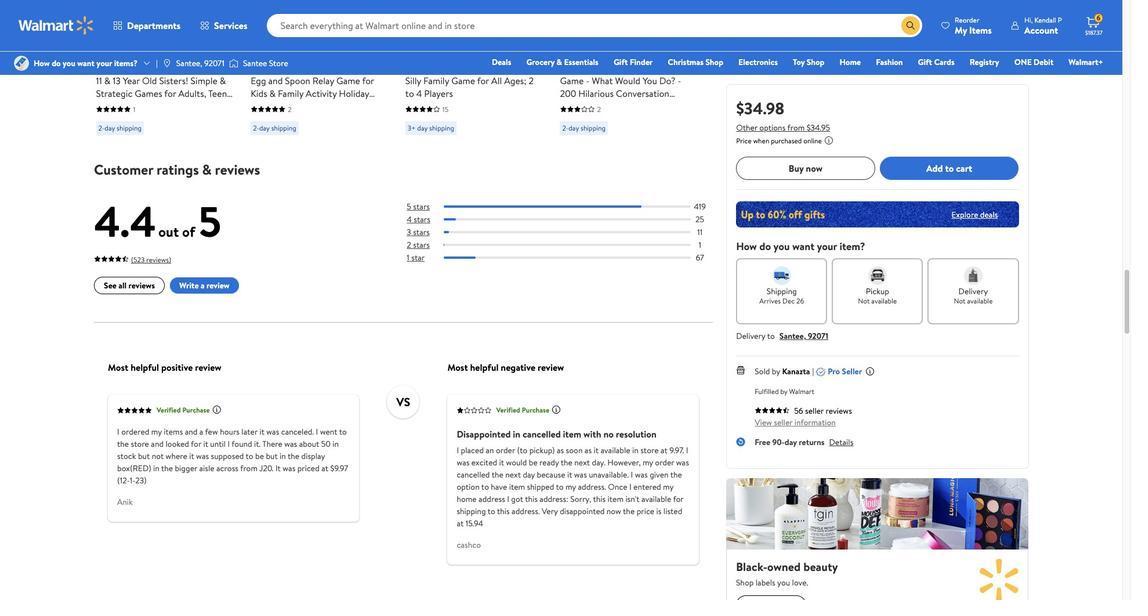Task type: locate. For each thing, give the bounding box(es) containing it.
2 horizontal spatial reviews
[[826, 405, 853, 417]]

reorder
[[956, 15, 980, 25]]

2 $14.99 from the left
[[560, 44, 589, 58]]

by inside the now $14.99 $19.99 elimino card game - designed by 11 & 13 year old sisters! simple & strategic games for adults, teens, kids, friends & family fun
[[221, 61, 231, 74]]

shop for toy shop
[[807, 56, 825, 68]]

4 down butts
[[417, 87, 422, 100]]

11
[[96, 74, 102, 87], [698, 226, 703, 238]]

2 as from the left
[[585, 444, 592, 456]]

1 2- from the left
[[98, 123, 105, 133]]

3 2- from the left
[[563, 123, 569, 133]]

spoon
[[285, 74, 311, 87]]

2 vertical spatial and
[[151, 438, 163, 449]]

2- for $14.99
[[98, 123, 105, 133]]

delivery for to
[[737, 330, 766, 342]]

now inside disappointed in cancelled item with no resolution i placed an order (to pickup) as soon as it available in store at 9.97.  i was excited it would be ready the next day. however, my order was cancelled the next day because it was unavailable. i was given the option to have item shipped to my address. once i entered my home address i got this address: sorry, this item isn't available for shipping to this address. very disappointed now the price is listed at 15.94
[[607, 505, 621, 517]]

add to cart image for $14.99
[[565, 4, 579, 18]]

details button
[[830, 437, 854, 448]]

1 horizontal spatial |
[[813, 366, 815, 377]]

0 vertical spatial do
[[52, 57, 61, 69]]

now $20.00 $25.00 butts in space: the card game; a silly family game for all ages; 2 to 4 players
[[406, 44, 540, 100]]

3 product group from the left
[[406, 0, 544, 140]]

0 horizontal spatial fun
[[185, 100, 200, 112]]

add to cart image for $19.99
[[256, 4, 269, 18]]

available up however,
[[601, 444, 631, 456]]

essentials
[[564, 56, 599, 68]]

$14.99 up elimino
[[119, 44, 148, 58]]

3 card from the left
[[667, 61, 686, 74]]

1 vertical spatial you
[[774, 239, 790, 254]]

4 inside 'now $20.00 $25.00 butts in space: the card game; a silly family game for all ages; 2 to 4 players'
[[417, 87, 422, 100]]

0 horizontal spatial shop
[[706, 56, 724, 68]]

players right 12
[[290, 61, 319, 74]]

1 horizontal spatial at
[[457, 517, 464, 529]]

social
[[641, 61, 665, 74]]

2-day shipping down starters at top
[[563, 123, 606, 133]]

walmart image
[[19, 16, 94, 35]]

2 horizontal spatial 1
[[699, 239, 702, 251]]

day
[[105, 123, 115, 133], [259, 123, 270, 133], [418, 123, 428, 133], [569, 123, 579, 133], [785, 437, 798, 448], [523, 469, 535, 480]]

56
[[795, 405, 804, 417]]

registry link
[[965, 56, 1005, 68]]

1 verified purchase from the left
[[156, 405, 210, 415]]

1 vertical spatial do
[[760, 239, 772, 254]]

in up (to at the left of page
[[513, 427, 521, 440]]

looked
[[165, 438, 189, 449]]

stars for 3 stars
[[413, 226, 430, 238]]

the down the $25.00
[[467, 61, 481, 74]]

year
[[123, 74, 140, 87]]

game inside 'now $20.00 $25.00 butts in space: the card game; a silly family game for all ages; 2 to 4 players'
[[452, 74, 475, 87]]

p
[[1059, 15, 1063, 25]]

review right negative at the left
[[538, 361, 564, 373]]

2 2- from the left
[[253, 123, 259, 133]]

most helpful positive review
[[108, 361, 221, 373]]

walmart
[[790, 387, 815, 396]]

0 horizontal spatial most
[[108, 361, 128, 373]]

now for now $20.00
[[406, 44, 426, 58]]

electronics
[[739, 56, 778, 68]]

and right 'items'
[[185, 426, 197, 437]]

1 horizontal spatial 2-day shipping
[[253, 123, 296, 133]]

for up listed at bottom
[[673, 493, 684, 505]]

2 verified from the left
[[496, 405, 520, 415]]

reviews for see all reviews
[[128, 280, 155, 291]]

4.375 stars out of 5, based on 56 seller reviews element
[[755, 407, 790, 414]]

26
[[797, 296, 805, 306]]

1 horizontal spatial 11
[[698, 226, 703, 238]]

games inside $19.99 joyin 12 players carnival game egg and spoon relay game for kids & family activity holiday games
[[251, 100, 278, 112]]

home link
[[835, 56, 867, 68]]

the inside 'now $20.00 $25.00 butts in space: the card game; a silly family game for all ages; 2 to 4 players'
[[467, 61, 481, 74]]

at left 9.97.
[[661, 444, 668, 456]]

1 the from the left
[[467, 61, 481, 74]]

star
[[411, 252, 425, 263]]

my
[[956, 24, 968, 36]]

1 vertical spatial 4
[[407, 213, 412, 225]]

0 vertical spatial 1
[[133, 104, 135, 114]]

card inside the now $14.99 $19.99 elimino card game - designed by 11 & 13 year old sisters! simple & strategic games for adults, teens, kids, friends & family fun
[[128, 61, 148, 74]]

0 horizontal spatial family
[[157, 100, 183, 112]]

& right 'kids'
[[270, 87, 276, 100]]

most for most helpful positive review
[[108, 361, 128, 373]]

product group containing now $14.99
[[96, 0, 235, 140]]

2 now from the left
[[406, 44, 426, 58]]

0 vertical spatial delivery
[[959, 286, 989, 297]]

2 add to cart image from the left
[[410, 4, 424, 18]]

pickup not available
[[859, 286, 898, 306]]

0 vertical spatial now
[[807, 162, 823, 175]]

went
[[320, 426, 337, 437]]

excited
[[472, 456, 497, 468]]

1 horizontal spatial cancelled
[[523, 427, 561, 440]]

1 horizontal spatial helpful
[[470, 361, 499, 373]]

day for $20.00
[[418, 123, 428, 133]]

1 add to cart image from the left
[[256, 4, 269, 18]]

0 horizontal spatial seller
[[775, 417, 793, 428]]

now right buy
[[807, 162, 823, 175]]

santee
[[243, 57, 267, 69]]

reviews
[[215, 159, 260, 179], [128, 280, 155, 291], [826, 405, 853, 417]]

& inside grocery & essentials link
[[557, 56, 563, 68]]

your for item?
[[818, 239, 838, 254]]

add to cart image up santee store in the left top of the page
[[256, 4, 269, 18]]

1 most from the left
[[108, 361, 128, 373]]

not inside 'delivery not available'
[[955, 296, 966, 306]]

how for how do you want your items?
[[34, 57, 50, 69]]

shop
[[706, 56, 724, 68], [807, 56, 825, 68]]

write
[[179, 280, 199, 291]]

purchase left verified purchase information image
[[182, 405, 210, 415]]

progress bar for 1
[[444, 244, 691, 246]]

add to cart image for now
[[410, 4, 424, 18]]

the inside $14.99 sussed the wacky social card game - what would you do? - 200 hilarious conversation starters - fun gift for families, parties, travel - orange deck
[[596, 61, 611, 74]]

$14.99 up sussed
[[560, 44, 589, 58]]

product group
[[96, 0, 235, 140], [251, 0, 389, 140], [406, 0, 544, 140], [560, 0, 699, 140]]

verified purchase for negative
[[496, 405, 549, 415]]

by for sold
[[773, 366, 781, 377]]

be inside i ordered my items and a few hours later it was canceled. i went to the store and looked for it until i found it. there was about 50 in stock but not where it was supposed to be but in the display box(red) in the bigger aisle across from j20. it was priced at $9.97 (12-1-23)
[[255, 450, 264, 462]]

 image
[[229, 57, 239, 69], [162, 59, 172, 68]]

all
[[118, 280, 126, 291]]

and right egg
[[268, 74, 283, 87]]

$19.99 inside $19.99 joyin 12 players carnival game egg and spoon relay game for kids & family activity holiday games
[[251, 44, 278, 58]]

to
[[406, 87, 414, 100], [946, 162, 955, 175], [768, 330, 775, 342], [339, 426, 347, 437], [246, 450, 253, 462], [481, 481, 489, 492], [556, 481, 564, 492], [488, 505, 495, 517]]

add
[[269, 4, 286, 17], [424, 4, 441, 17], [579, 4, 596, 17], [927, 162, 944, 175]]

1 purchase from the left
[[182, 405, 210, 415]]

it up 'day.'
[[594, 444, 599, 456]]

0 horizontal spatial |
[[156, 57, 158, 69]]

1 now from the left
[[96, 44, 117, 58]]

15
[[443, 104, 449, 114]]

add button for now
[[406, 0, 450, 22]]

was up aisle
[[196, 450, 209, 462]]

add button up $20.00
[[406, 0, 450, 22]]

0 vertical spatial by
[[221, 61, 231, 74]]

1 horizontal spatial fun
[[601, 100, 615, 112]]

0 horizontal spatial order
[[496, 444, 515, 456]]

was down placed
[[457, 456, 470, 468]]

later
[[241, 426, 257, 437]]

customer
[[94, 159, 153, 179]]

day for $14.99
[[105, 123, 115, 133]]

at left $9.97 in the left bottom of the page
[[321, 462, 328, 474]]

shipping down friends
[[117, 123, 142, 133]]

for left adults, at the left
[[164, 87, 176, 100]]

1 horizontal spatial 92071
[[808, 330, 829, 342]]

i ordered my items and a few hours later it was canceled. i went to the store and looked for it until i found it. there was about 50 in stock but not where it was supposed to be but in the display box(red) in the bigger aisle across from j20. it was priced at $9.97 (12-1-23)
[[117, 426, 348, 486]]

by right fulfilled
[[781, 387, 788, 396]]

$25.00
[[465, 45, 489, 56]]

game up holiday
[[356, 61, 380, 74]]

1 horizontal spatial 1
[[407, 252, 409, 263]]

got
[[511, 493, 523, 505]]

would
[[506, 456, 527, 468]]

2 the from the left
[[596, 61, 611, 74]]

2 progress bar from the top
[[444, 218, 691, 220]]

gift cards link
[[913, 56, 961, 68]]

0 vertical spatial how
[[34, 57, 50, 69]]

as
[[557, 444, 564, 456], [585, 444, 592, 456]]

delivery for not
[[959, 286, 989, 297]]

family inside $19.99 joyin 12 players carnival game egg and spoon relay game for kids & family activity holiday games
[[278, 87, 304, 100]]

 image for santee store
[[229, 57, 239, 69]]

419
[[694, 201, 706, 212]]

families,
[[650, 100, 684, 112]]

my left 'items'
[[151, 426, 162, 437]]

delivery inside 'delivery not available'
[[959, 286, 989, 297]]

2 fun from the left
[[601, 100, 615, 112]]

seller right 56
[[806, 405, 824, 417]]

as right soon
[[585, 444, 592, 456]]

2 vertical spatial item
[[608, 493, 624, 505]]

product group containing $14.99
[[560, 0, 699, 140]]

by
[[221, 61, 231, 74], [773, 366, 781, 377], [781, 387, 788, 396]]

review for most helpful negative review
[[538, 361, 564, 373]]

2 product group from the left
[[251, 0, 389, 140]]

pickup)
[[530, 444, 555, 456]]

game;
[[505, 61, 532, 74]]

stars for 4 stars
[[414, 213, 430, 225]]

price when purchased online
[[737, 136, 823, 146]]

2 verified purchase from the left
[[496, 405, 549, 415]]

but down there
[[266, 450, 278, 462]]

i left placed
[[457, 444, 459, 456]]

0 vertical spatial 11
[[96, 74, 102, 87]]

fulfilled by walmart
[[755, 387, 815, 396]]

most for most helpful negative review
[[448, 361, 468, 373]]

1 horizontal spatial verified purchase
[[496, 405, 549, 415]]

to up address:
[[556, 481, 564, 492]]

your
[[97, 57, 112, 69], [818, 239, 838, 254]]

from left j20.
[[240, 462, 257, 474]]

1 product group from the left
[[96, 0, 235, 140]]

registry
[[970, 56, 1000, 68]]

0 horizontal spatial 2-
[[98, 123, 105, 133]]

0 horizontal spatial verified purchase
[[156, 405, 210, 415]]

fulfilled
[[755, 387, 779, 396]]

order up given
[[655, 456, 675, 468]]

0 horizontal spatial games
[[135, 87, 162, 100]]

4 product group from the left
[[560, 0, 699, 140]]

4 progress bar from the top
[[444, 244, 691, 246]]

home
[[457, 493, 477, 505]]

not down the intent image for pickup
[[859, 296, 870, 306]]

1 vertical spatial and
[[185, 426, 197, 437]]

by for fulfilled
[[781, 387, 788, 396]]

gift left cards
[[919, 56, 933, 68]]

intent image for delivery image
[[965, 266, 983, 285]]

1 card from the left
[[128, 61, 148, 74]]

1 verified from the left
[[156, 405, 181, 415]]

1 horizontal spatial delivery
[[959, 286, 989, 297]]

to inside 'now $20.00 $25.00 butts in space: the card game; a silly family game for all ages; 2 to 4 players'
[[406, 87, 414, 100]]

2- down starters at top
[[563, 123, 569, 133]]

the right given
[[671, 469, 682, 480]]

2 2-day shipping from the left
[[253, 123, 296, 133]]

1 horizontal spatial now
[[807, 162, 823, 175]]

1 horizontal spatial do
[[760, 239, 772, 254]]

adults,
[[179, 87, 206, 100]]

$20.00
[[429, 44, 460, 58]]

2 horizontal spatial 2-day shipping
[[563, 123, 606, 133]]

2 most from the left
[[448, 361, 468, 373]]

1 vertical spatial delivery
[[737, 330, 766, 342]]

across
[[216, 462, 238, 474]]

0 horizontal spatial card
[[128, 61, 148, 74]]

family inside 'now $20.00 $25.00 butts in space: the card game; a silly family game for all ages; 2 to 4 players'
[[424, 74, 450, 87]]

5 progress bar from the top
[[444, 257, 691, 259]]

a right 'write'
[[201, 280, 204, 291]]

1 fun from the left
[[185, 100, 200, 112]]

but left not
[[138, 450, 150, 462]]

0 horizontal spatial  image
[[162, 59, 172, 68]]

in right butts
[[429, 61, 436, 74]]

add button up essentials
[[560, 0, 605, 22]]

5 up 4 stars
[[407, 201, 411, 212]]

for left families,
[[636, 100, 647, 112]]

1 vertical spatial 1
[[699, 239, 702, 251]]

1 2-day shipping from the left
[[98, 123, 142, 133]]

0 horizontal spatial $19.99
[[153, 45, 174, 56]]

this down address
[[497, 505, 510, 517]]

i down however,
[[631, 469, 633, 480]]

2-day shipping down 'kids'
[[253, 123, 296, 133]]

1 vertical spatial now
[[607, 505, 621, 517]]

verified purchase up 'items'
[[156, 405, 210, 415]]

$34.98 other options from $34.95
[[737, 97, 831, 134]]

not inside pickup not available
[[859, 296, 870, 306]]

0 horizontal spatial 1
[[133, 104, 135, 114]]

0 horizontal spatial 4
[[407, 213, 412, 225]]

0 vertical spatial from
[[788, 122, 805, 134]]

be inside disappointed in cancelled item with no resolution i placed an order (to pickup) as soon as it available in store at 9.97.  i was excited it would be ready the next day. however, my order was cancelled the next day because it was unavailable. i was given the option to have item shipped to my address. once i entered my home address i got this address: sorry, this item isn't available for shipping to this address. very disappointed now the price is listed at 15.94
[[529, 456, 538, 468]]

1 horizontal spatial 4
[[417, 87, 422, 100]]

item up the got
[[509, 481, 525, 492]]

1 vertical spatial at
[[321, 462, 328, 474]]

now up elimino
[[96, 44, 117, 58]]

christmas shop link
[[663, 56, 729, 68]]

0 horizontal spatial $14.99
[[119, 44, 148, 58]]

in
[[429, 61, 436, 74], [513, 427, 521, 440], [332, 438, 339, 449], [632, 444, 639, 456], [280, 450, 286, 462], [153, 462, 159, 474]]

reviews inside see all reviews link
[[128, 280, 155, 291]]

disappointed
[[560, 505, 605, 517]]

0 vertical spatial you
[[63, 57, 75, 69]]

1 vertical spatial santee,
[[780, 330, 807, 342]]

day for joyin
[[259, 123, 270, 133]]

verified for positive
[[156, 405, 181, 415]]

1 left star
[[407, 252, 409, 263]]

verified up disappointed
[[496, 405, 520, 415]]

day inside disappointed in cancelled item with no resolution i placed an order (to pickup) as soon as it available in store at 9.97.  i was excited it would be ready the next day. however, my order was cancelled the next day because it was unavailable. i was given the option to have item shipped to my address. once i entered my home address i got this address: sorry, this item isn't available for shipping to this address. very disappointed now the price is listed at 15.94
[[523, 469, 535, 480]]

3+ day shipping
[[408, 123, 455, 133]]

1 as from the left
[[557, 444, 564, 456]]

1 progress bar from the top
[[444, 205, 691, 208]]

1 not from the left
[[859, 296, 870, 306]]

1 $14.99 from the left
[[119, 44, 148, 58]]

1 horizontal spatial this
[[525, 493, 538, 505]]

verified purchase information image
[[212, 405, 221, 414]]

2 horizontal spatial at
[[661, 444, 668, 456]]

family
[[424, 74, 450, 87], [278, 87, 304, 100], [157, 100, 183, 112]]

cards
[[935, 56, 955, 68]]

3 progress bar from the top
[[444, 231, 691, 233]]

for inside i ordered my items and a few hours later it was canceled. i went to the store and looked for it until i found it. there was about 50 in stock but not where it was supposed to be but in the display box(red) in the bigger aisle across from j20. it was priced at $9.97 (12-1-23)
[[191, 438, 201, 449]]

gift for gift finder
[[614, 56, 628, 68]]

do up the 'shipping'
[[760, 239, 772, 254]]

$14.99
[[119, 44, 148, 58], [560, 44, 589, 58]]

1 vertical spatial your
[[818, 239, 838, 254]]

shipping down spoon
[[271, 123, 296, 133]]

0 horizontal spatial 92071
[[204, 57, 225, 69]]

0 horizontal spatial how
[[34, 57, 50, 69]]

- inside the now $14.99 $19.99 elimino card game - designed by 11 & 13 year old sisters! simple & strategic games for adults, teens, kids, friends & family fun
[[176, 61, 179, 74]]

1 horizontal spatial seller
[[806, 405, 824, 417]]

2 not from the left
[[955, 296, 966, 306]]

add to cart image
[[256, 4, 269, 18], [410, 4, 424, 18], [565, 4, 579, 18]]

arrives
[[760, 296, 781, 306]]

a left "few"
[[199, 426, 203, 437]]

reviews for 56 seller reviews
[[826, 405, 853, 417]]

how
[[34, 57, 50, 69], [737, 239, 758, 254]]

add up $20.00
[[424, 4, 441, 17]]

0 vertical spatial |
[[156, 57, 158, 69]]

store down ordered
[[131, 438, 149, 449]]

2 vertical spatial 1
[[407, 252, 409, 263]]

0 horizontal spatial from
[[240, 462, 257, 474]]

 image for santee, 92071
[[162, 59, 172, 68]]

 image up sisters!
[[162, 59, 172, 68]]

item up soon
[[563, 427, 582, 440]]

0 vertical spatial next
[[575, 456, 590, 468]]

deck
[[656, 112, 677, 125]]

1 horizontal spatial 2-
[[253, 123, 259, 133]]

2 add button from the left
[[406, 0, 450, 22]]

0 vertical spatial santee,
[[176, 57, 202, 69]]

friends
[[117, 100, 146, 112]]

review right positive
[[195, 361, 221, 373]]

to left have
[[481, 481, 489, 492]]

1 horizontal spatial shop
[[807, 56, 825, 68]]

1 vertical spatial reviews
[[128, 280, 155, 291]]

2 vertical spatial reviews
[[826, 405, 853, 417]]

until
[[210, 438, 226, 449]]

family down 12
[[278, 87, 304, 100]]

stars
[[413, 201, 430, 212], [414, 213, 430, 225], [413, 226, 430, 238], [413, 239, 430, 251]]

the up the priced
[[288, 450, 299, 462]]

1 horizontal spatial item
[[563, 427, 582, 440]]

1 horizontal spatial how
[[737, 239, 758, 254]]

0 horizontal spatial at
[[321, 462, 328, 474]]

my
[[151, 426, 162, 437], [643, 456, 653, 468], [566, 481, 576, 492], [663, 481, 674, 492]]

store
[[131, 438, 149, 449], [641, 444, 659, 456]]

not for pickup
[[859, 296, 870, 306]]

stars down 5 stars
[[414, 213, 430, 225]]

up to sixty percent off deals. shop now. image
[[737, 201, 1020, 228]]

3 add to cart image from the left
[[565, 4, 579, 18]]

0 horizontal spatial 2-day shipping
[[98, 123, 142, 133]]

butts
[[406, 61, 427, 74]]

now inside 'now $20.00 $25.00 butts in space: the card game; a silly family game for all ages; 2 to 4 players'
[[406, 44, 426, 58]]

1 horizontal spatial purchase
[[522, 405, 549, 415]]

0 horizontal spatial helpful
[[130, 361, 159, 373]]

0 horizontal spatial your
[[97, 57, 112, 69]]

day down starters at top
[[569, 123, 579, 133]]

0 horizontal spatial store
[[131, 438, 149, 449]]

view seller information link
[[755, 417, 836, 428]]

2 helpful from the left
[[470, 361, 499, 373]]

1 horizontal spatial be
[[529, 456, 538, 468]]

1 horizontal spatial verified
[[496, 405, 520, 415]]

& inside $19.99 joyin 12 players carnival game egg and spoon relay game for kids & family activity holiday games
[[270, 87, 276, 100]]

cancelled up pickup)
[[523, 427, 561, 440]]

game inside $14.99 sussed the wacky social card game - what would you do? - 200 hilarious conversation starters - fun gift for families, parties, travel - orange deck
[[560, 74, 584, 87]]

cancelled
[[523, 427, 561, 440], [457, 469, 490, 480]]

1 horizontal spatial most
[[448, 361, 468, 373]]

intent image for pickup image
[[869, 266, 887, 285]]

1 inside product group
[[133, 104, 135, 114]]

3 add button from the left
[[560, 0, 605, 22]]

shipping down 15
[[430, 123, 455, 133]]

1 horizontal spatial now
[[406, 44, 426, 58]]

1 horizontal spatial want
[[793, 239, 815, 254]]

sorry,
[[571, 493, 591, 505]]

3 2-day shipping from the left
[[563, 123, 606, 133]]

2-day shipping for $14.99
[[98, 123, 142, 133]]

2 card from the left
[[484, 61, 503, 74]]

15.94
[[466, 517, 483, 529]]

1 down 'year'
[[133, 104, 135, 114]]

purchase for positive
[[182, 405, 210, 415]]

 image
[[14, 56, 29, 71]]

1 shop from the left
[[706, 56, 724, 68]]

options
[[760, 122, 786, 134]]

1 vertical spatial 11
[[698, 226, 703, 238]]

1 helpful from the left
[[130, 361, 159, 373]]

add inside button
[[927, 162, 944, 175]]

add button for $14.99
[[560, 0, 605, 22]]

now down once
[[607, 505, 621, 517]]

11 down 25 on the right
[[698, 226, 703, 238]]

0 vertical spatial reviews
[[215, 159, 260, 179]]

the
[[117, 438, 129, 449], [288, 450, 299, 462], [561, 456, 573, 468], [161, 462, 173, 474], [492, 469, 504, 480], [671, 469, 682, 480], [623, 505, 635, 517]]

1 vertical spatial next
[[505, 469, 521, 480]]

2 horizontal spatial 2-
[[563, 123, 569, 133]]

0 horizontal spatial as
[[557, 444, 564, 456]]

(to
[[517, 444, 528, 456]]

progress bar for 67
[[444, 257, 691, 259]]

helpful for negative
[[470, 361, 499, 373]]

$14.99 inside the now $14.99 $19.99 elimino card game - designed by 11 & 13 year old sisters! simple & strategic games for adults, teens, kids, friends & family fun
[[119, 44, 148, 58]]

stars right 3
[[413, 226, 430, 238]]

the left wacky
[[596, 61, 611, 74]]

review for most helpful positive review
[[195, 361, 221, 373]]

stars for 2 stars
[[413, 239, 430, 251]]

add button
[[251, 0, 295, 22], [406, 0, 450, 22], [560, 0, 605, 22]]

players inside $19.99 joyin 12 players carnival game egg and spoon relay game for kids & family activity holiday games
[[290, 61, 319, 74]]

listed
[[664, 505, 683, 517]]

1 add button from the left
[[251, 0, 295, 22]]

5 right of
[[198, 192, 221, 250]]

see
[[104, 280, 116, 291]]

1 horizontal spatial address.
[[578, 481, 606, 492]]

store down resolution
[[641, 444, 659, 456]]

it right later
[[259, 426, 264, 437]]

now for now $14.99
[[96, 44, 117, 58]]

13
[[113, 74, 121, 87]]

| up old
[[156, 57, 158, 69]]

0 horizontal spatial santee,
[[176, 57, 202, 69]]

card right social
[[667, 61, 686, 74]]

add for $19.99
[[269, 4, 286, 17]]

verified purchase left verified purchase information icon
[[496, 405, 549, 415]]

0 vertical spatial want
[[77, 57, 95, 69]]

1 but from the left
[[138, 450, 150, 462]]

2- for sussed
[[563, 123, 569, 133]]

review inside write a review link
[[206, 280, 229, 291]]

no
[[604, 427, 614, 440]]

92071 up simple
[[204, 57, 225, 69]]

progress bar
[[444, 205, 691, 208], [444, 218, 691, 220], [444, 231, 691, 233], [444, 244, 691, 246], [444, 257, 691, 259]]

90-
[[773, 437, 785, 448]]

for right looked
[[191, 438, 201, 449]]

2 vertical spatial by
[[781, 387, 788, 396]]

0 horizontal spatial add button
[[251, 0, 295, 22]]

1 horizontal spatial not
[[955, 296, 966, 306]]

hilarious
[[579, 87, 614, 100]]

do?
[[660, 74, 676, 87]]

2-
[[98, 123, 105, 133], [253, 123, 259, 133], [563, 123, 569, 133]]

now inside the now $14.99 $19.99 elimino card game - designed by 11 & 13 year old sisters! simple & strategic games for adults, teens, kids, friends & family fun
[[96, 44, 117, 58]]

$19.99 up joyin
[[251, 44, 278, 58]]

2 shop from the left
[[807, 56, 825, 68]]

2- down kids,
[[98, 123, 105, 133]]

do for how do you want your items?
[[52, 57, 61, 69]]

1 horizontal spatial $14.99
[[560, 44, 589, 58]]

2 purchase from the left
[[522, 405, 549, 415]]

santee store
[[243, 57, 288, 69]]

shipping for sussed
[[581, 123, 606, 133]]

0 horizontal spatial but
[[138, 450, 150, 462]]

day down 'kids'
[[259, 123, 270, 133]]



Task type: vqa. For each thing, say whether or not it's contained in the screenshot.


Task type: describe. For each thing, give the bounding box(es) containing it.
legal information image
[[825, 136, 834, 145]]

6 $187.37
[[1086, 13, 1103, 37]]

progress bar for 11
[[444, 231, 691, 233]]

$187.37
[[1086, 28, 1103, 37]]

santee, 92071 button
[[780, 330, 829, 342]]

relay
[[313, 74, 334, 87]]

67
[[696, 252, 704, 263]]

2- for joyin
[[253, 123, 259, 133]]

& right friends
[[149, 100, 155, 112]]

for inside $14.99 sussed the wacky social card game - what would you do? - 200 hilarious conversation starters - fun gift for families, parties, travel - orange deck
[[636, 100, 647, 112]]

joyin
[[251, 61, 277, 74]]

christmas shop
[[668, 56, 724, 68]]

details
[[830, 437, 854, 448]]

2 down 3
[[407, 239, 411, 251]]

- right starters at top
[[595, 100, 598, 112]]

1 horizontal spatial order
[[655, 456, 675, 468]]

where
[[166, 450, 187, 462]]

sussed
[[560, 61, 594, 74]]

simple
[[191, 74, 218, 87]]

2-day shipping for sussed
[[563, 123, 606, 133]]

1 vertical spatial |
[[813, 366, 815, 377]]

0 vertical spatial order
[[496, 444, 515, 456]]

butts in space: the card game; a silly family game for all ages; 2 to 4 players image
[[406, 0, 514, 13]]

2 but from the left
[[266, 450, 278, 462]]

anik
[[117, 496, 133, 507]]

hours
[[220, 426, 239, 437]]

2-day shipping for joyin
[[253, 123, 296, 133]]

available inside pickup not available
[[872, 296, 898, 306]]

gift for gift cards
[[919, 56, 933, 68]]

j20.
[[259, 462, 274, 474]]

1 horizontal spatial next
[[575, 456, 590, 468]]

shipping for joyin
[[271, 123, 296, 133]]

toy
[[794, 56, 805, 68]]

for inside 'now $20.00 $25.00 butts in space: the card game; a silly family game for all ages; 2 to 4 players'
[[478, 74, 489, 87]]

1 vertical spatial cancelled
[[457, 469, 490, 480]]

you for how do you want your items?
[[63, 57, 75, 69]]

200
[[560, 87, 577, 100]]

50
[[321, 438, 331, 449]]

progress bar for 419
[[444, 205, 691, 208]]

product group containing $19.99
[[251, 0, 389, 140]]

from inside $34.98 other options from $34.95
[[788, 122, 805, 134]]

i left ordered
[[117, 426, 119, 437]]

$34.95
[[807, 122, 831, 134]]

& left 13
[[104, 74, 110, 87]]

product group containing now $20.00
[[406, 0, 544, 140]]

to down address
[[488, 505, 495, 517]]

now inside button
[[807, 162, 823, 175]]

kids
[[251, 87, 267, 100]]

1 horizontal spatial santee,
[[780, 330, 807, 342]]

Search search field
[[267, 14, 923, 37]]

4.4
[[94, 192, 156, 250]]

parties,
[[560, 112, 590, 125]]

card inside 'now $20.00 $25.00 butts in space: the card game; a silly family game for all ages; 2 to 4 players'
[[484, 61, 503, 74]]

services button
[[190, 12, 258, 39]]

the up stock
[[117, 438, 129, 449]]

i up isn't
[[630, 481, 632, 492]]

my up sorry,
[[566, 481, 576, 492]]

hi, kendall p account
[[1025, 15, 1063, 36]]

day down the view seller information
[[785, 437, 798, 448]]

free
[[755, 437, 771, 448]]

stars for 5 stars
[[413, 201, 430, 212]]

hi,
[[1025, 15, 1034, 25]]

fun inside $14.99 sussed the wacky social card game - what would you do? - 200 hilarious conversation starters - fun gift for families, parties, travel - orange deck
[[601, 100, 615, 112]]

Walmart Site-Wide search field
[[267, 14, 923, 37]]

seller
[[843, 366, 863, 377]]

verified purchase information image
[[552, 405, 561, 414]]

joyin 12 players carnival game egg and spoon relay game for kids & family activity holiday games image
[[251, 0, 359, 13]]

the up have
[[492, 469, 504, 480]]

my inside i ordered my items and a few hours later it was canceled. i went to the store and looked for it until i found it. there was about 50 in stock but not where it was supposed to be but in the display box(red) in the bigger aisle across from j20. it was priced at $9.97 (12-1-23)
[[151, 426, 162, 437]]

search icon image
[[907, 21, 916, 30]]

$14.99 inside $14.99 sussed the wacky social card game - what would you do? - 200 hilarious conversation starters - fun gift for families, parties, travel - orange deck
[[560, 44, 589, 58]]

card inside $14.99 sussed the wacky social card game - what would you do? - 200 hilarious conversation starters - fun gift for families, parties, travel - orange deck
[[667, 61, 686, 74]]

store inside disappointed in cancelled item with no resolution i placed an order (to pickup) as soon as it available in store at 9.97.  i was excited it would be ready the next day. however, my order was cancelled the next day because it was unavailable. i was given the option to have item shipped to my address. once i entered my home address i got this address: sorry, this item isn't available for shipping to this address. very disappointed now the price is listed at 15.94
[[641, 444, 659, 456]]

reorder my items
[[956, 15, 993, 36]]

purchased
[[772, 136, 802, 146]]

2 down spoon
[[288, 104, 292, 114]]

to left the santee, 92071 button
[[768, 330, 775, 342]]

to down found
[[246, 450, 253, 462]]

not for delivery
[[955, 296, 966, 306]]

from inside i ordered my items and a few hours later it was canceled. i went to the store and looked for it until i found it. there was about 50 in stock but not where it was supposed to be but in the display box(red) in the bigger aisle across from j20. it was priced at $9.97 (12-1-23)
[[240, 462, 257, 474]]

deals
[[492, 56, 512, 68]]

56 seller reviews
[[795, 405, 853, 417]]

(523
[[131, 255, 144, 264]]

sussed the wacky social card game - what would you do? - 200 hilarious conversation starters - fun gift for families, parties, travel - orange deck image
[[560, 0, 668, 13]]

your for items?
[[97, 57, 112, 69]]

write a review link
[[169, 277, 239, 294]]

write a review
[[179, 280, 229, 291]]

add for now
[[424, 4, 441, 17]]

how do you want your item?
[[737, 239, 866, 254]]

fun inside the now $14.99 $19.99 elimino card game - designed by 11 & 13 year old sisters! simple & strategic games for adults, teens, kids, friends & family fun
[[185, 100, 200, 112]]

one debit link
[[1010, 56, 1060, 68]]

players inside 'now $20.00 $25.00 butts in space: the card game; a silly family game for all ages; 2 to 4 players'
[[425, 87, 453, 100]]

and inside $19.99 joyin 12 players carnival game egg and spoon relay game for kids & family activity holiday games
[[268, 74, 283, 87]]

conversation
[[616, 87, 670, 100]]

4.4 out of 5
[[94, 192, 221, 250]]

ages;
[[505, 74, 527, 87]]

cart
[[957, 162, 973, 175]]

- right do?
[[678, 74, 682, 87]]

- right travel
[[618, 112, 621, 125]]

in down not
[[153, 462, 159, 474]]

day for sussed
[[569, 123, 579, 133]]

items
[[970, 24, 993, 36]]

found
[[232, 438, 252, 449]]

ready
[[540, 456, 559, 468]]

add button for $19.99
[[251, 0, 295, 22]]

& right ratings
[[202, 159, 212, 179]]

buy now
[[789, 162, 823, 175]]

was right 'it'
[[283, 462, 295, 474]]

one debit
[[1015, 56, 1054, 68]]

in inside 'now $20.00 $25.00 butts in space: the card game; a silly family game for all ages; 2 to 4 players'
[[429, 61, 436, 74]]

store
[[269, 57, 288, 69]]

it up bigger
[[189, 450, 194, 462]]

9.97.
[[670, 444, 684, 456]]

available up is
[[642, 493, 672, 505]]

of
[[182, 221, 195, 241]]

1 horizontal spatial reviews
[[215, 159, 260, 179]]

shipping inside disappointed in cancelled item with no resolution i placed an order (to pickup) as soon as it available in store at 9.97.  i was excited it would be ready the next day. however, my order was cancelled the next day because it was unavailable. i was given the option to have item shipped to my address. once i entered my home address i got this address: sorry, this item isn't available for shipping to this address. very disappointed now the price is listed at 15.94
[[457, 505, 486, 517]]

i right "until"
[[227, 438, 230, 449]]

was down 9.97.
[[676, 456, 689, 468]]

deals link
[[487, 56, 517, 68]]

ratings
[[156, 159, 199, 179]]

shop for christmas shop
[[706, 56, 724, 68]]

to inside add to cart button
[[946, 162, 955, 175]]

add to cart
[[927, 162, 973, 175]]

holiday
[[339, 87, 369, 100]]

have
[[491, 481, 507, 492]]

was up entered on the bottom right of page
[[635, 469, 648, 480]]

1 vertical spatial address.
[[512, 505, 540, 517]]

6
[[1098, 13, 1101, 23]]

in right 50
[[332, 438, 339, 449]]

shipping for $14.99
[[117, 123, 142, 133]]

0 vertical spatial a
[[201, 280, 204, 291]]

an
[[486, 444, 494, 456]]

i left went
[[316, 426, 318, 437]]

2 horizontal spatial this
[[593, 493, 606, 505]]

1 horizontal spatial 5
[[407, 201, 411, 212]]

1 vertical spatial 92071
[[808, 330, 829, 342]]

pro seller info image
[[866, 367, 875, 376]]

i left the got
[[507, 493, 509, 505]]

finder
[[630, 56, 653, 68]]

0 vertical spatial item
[[563, 427, 582, 440]]

& right simple
[[220, 74, 226, 87]]

was down canceled.
[[284, 438, 297, 449]]

you for how do you want your item?
[[774, 239, 790, 254]]

game right the relay
[[337, 74, 360, 87]]

verified purchase for positive
[[156, 405, 210, 415]]

available inside 'delivery not available'
[[968, 296, 994, 306]]

purchase for negative
[[522, 405, 549, 415]]

bigger
[[175, 462, 197, 474]]

was up there
[[266, 426, 279, 437]]

pro
[[829, 366, 841, 377]]

$19.99 inside the now $14.99 $19.99 elimino card game - designed by 11 & 13 year old sisters! simple & strategic games for adults, teens, kids, friends & family fun
[[153, 45, 174, 56]]

2 down 'hilarious'
[[598, 104, 601, 114]]

at inside i ordered my items and a few hours later it was canceled. i went to the store and looked for it until i found it. there was about 50 in stock but not where it was supposed to be but in the display box(red) in the bigger aisle across from j20. it was priced at $9.97 (12-1-23)
[[321, 462, 328, 474]]

day.
[[592, 456, 606, 468]]

0 vertical spatial 92071
[[204, 57, 225, 69]]

0 horizontal spatial 5
[[198, 192, 221, 250]]

shipping
[[767, 286, 797, 297]]

it left "until"
[[203, 438, 208, 449]]

add for $14.99
[[579, 4, 596, 17]]

0 vertical spatial at
[[661, 444, 668, 456]]

debit
[[1035, 56, 1054, 68]]

home
[[840, 56, 862, 68]]

seller for view
[[775, 417, 793, 428]]

for inside $19.99 joyin 12 players carnival game egg and spoon relay game for kids & family activity holiday games
[[362, 74, 374, 87]]

fashion link
[[871, 56, 909, 68]]

sold
[[755, 366, 771, 377]]

1 vertical spatial item
[[509, 481, 525, 492]]

buy
[[789, 162, 804, 175]]

you
[[643, 74, 658, 87]]

priced
[[297, 462, 320, 474]]

11 inside the now $14.99 $19.99 elimino card game - designed by 11 & 13 year old sisters! simple & strategic games for adults, teens, kids, friends & family fun
[[96, 74, 102, 87]]

the down isn't
[[623, 505, 635, 517]]

box(red)
[[117, 462, 151, 474]]

orange
[[624, 112, 654, 125]]

- left what
[[586, 74, 590, 87]]

to right went
[[339, 426, 347, 437]]

2 inside 'now $20.00 $25.00 butts in space: the card game; a silly family game for all ages; 2 to 4 players'
[[529, 74, 534, 87]]

the down not
[[161, 462, 173, 474]]

do for how do you want your item?
[[760, 239, 772, 254]]

want for item?
[[793, 239, 815, 254]]

helpful for positive
[[130, 361, 159, 373]]

shipping for $20.00
[[430, 123, 455, 133]]

other options from $34.95 button
[[737, 122, 831, 134]]

23)
[[135, 474, 147, 486]]

items?
[[114, 57, 138, 69]]

pickup
[[867, 286, 890, 297]]

0 vertical spatial address.
[[578, 481, 606, 492]]

given
[[650, 469, 669, 480]]

what
[[592, 74, 613, 87]]

was up sorry,
[[574, 469, 587, 480]]

in down resolution
[[632, 444, 639, 456]]

services
[[214, 19, 248, 32]]

one
[[1015, 56, 1033, 68]]

game inside the now $14.99 $19.99 elimino card game - designed by 11 & 13 year old sisters! simple & strategic games for adults, teens, kids, friends & family fun
[[150, 61, 173, 74]]

my down given
[[663, 481, 674, 492]]

want for items?
[[77, 57, 95, 69]]

store inside i ordered my items and a few hours later it was canceled. i went to the store and looked for it until i found it. there was about 50 in stock but not where it was supposed to be but in the display box(red) in the bigger aisle across from j20. it was priced at $9.97 (12-1-23)
[[131, 438, 149, 449]]

family inside the now $14.99 $19.99 elimino card game - designed by 11 & 13 year old sisters! simple & strategic games for adults, teens, kids, friends & family fun
[[157, 100, 183, 112]]

0 horizontal spatial this
[[497, 505, 510, 517]]

price
[[637, 505, 655, 517]]

how for how do you want your item?
[[737, 239, 758, 254]]

santee, 92071
[[176, 57, 225, 69]]

1 horizontal spatial and
[[185, 426, 197, 437]]

i right 9.97.
[[686, 444, 689, 456]]

however,
[[608, 456, 641, 468]]

disappointed in cancelled item with no resolution i placed an order (to pickup) as soon as it available in store at 9.97.  i was excited it would be ready the next day. however, my order was cancelled the next day because it was unavailable. i was given the option to have item shipped to my address. once i entered my home address i got this address: sorry, this item isn't available for shipping to this address. very disappointed now the price is listed at 15.94
[[457, 427, 689, 529]]

games inside the now $14.99 $19.99 elimino card game - designed by 11 & 13 year old sisters! simple & strategic games for adults, teens, kids, friends & family fun
[[135, 87, 162, 100]]

kendall
[[1035, 15, 1057, 25]]

for inside the now $14.99 $19.99 elimino card game - designed by 11 & 13 year old sisters! simple & strategic games for adults, teens, kids, friends & family fun
[[164, 87, 176, 100]]

seller for 56
[[806, 405, 824, 417]]

a inside i ordered my items and a few hours later it was canceled. i went to the store and looked for it until i found it. there was about 50 in stock but not where it was supposed to be but in the display box(red) in the bigger aisle across from j20. it was priced at $9.97 (12-1-23)
[[199, 426, 203, 437]]

3 stars
[[407, 226, 430, 238]]

grocery
[[527, 56, 555, 68]]

verified for negative
[[496, 405, 520, 415]]

2 horizontal spatial item
[[608, 493, 624, 505]]

it left would
[[499, 456, 504, 468]]

intent image for shipping image
[[773, 266, 792, 285]]

disappointed
[[457, 427, 511, 440]]

my up given
[[643, 456, 653, 468]]

0 vertical spatial cancelled
[[523, 427, 561, 440]]

it right the because in the left of the page
[[567, 469, 572, 480]]

view
[[755, 417, 773, 428]]

in up 'it'
[[280, 450, 286, 462]]

the down soon
[[561, 456, 573, 468]]

gift inside $14.99 sussed the wacky social card game - what would you do? - 200 hilarious conversation starters - fun gift for families, parties, travel - orange deck
[[618, 100, 633, 112]]

walmart+
[[1069, 56, 1104, 68]]

progress bar for 25
[[444, 218, 691, 220]]

for inside disappointed in cancelled item with no resolution i placed an order (to pickup) as soon as it available in store at 9.97.  i was excited it would be ready the next day. however, my order was cancelled the next day because it was unavailable. i was given the option to have item shipped to my address. once i entered my home address i got this address: sorry, this item isn't available for shipping to this address. very disappointed now the price is listed at 15.94
[[673, 493, 684, 505]]



